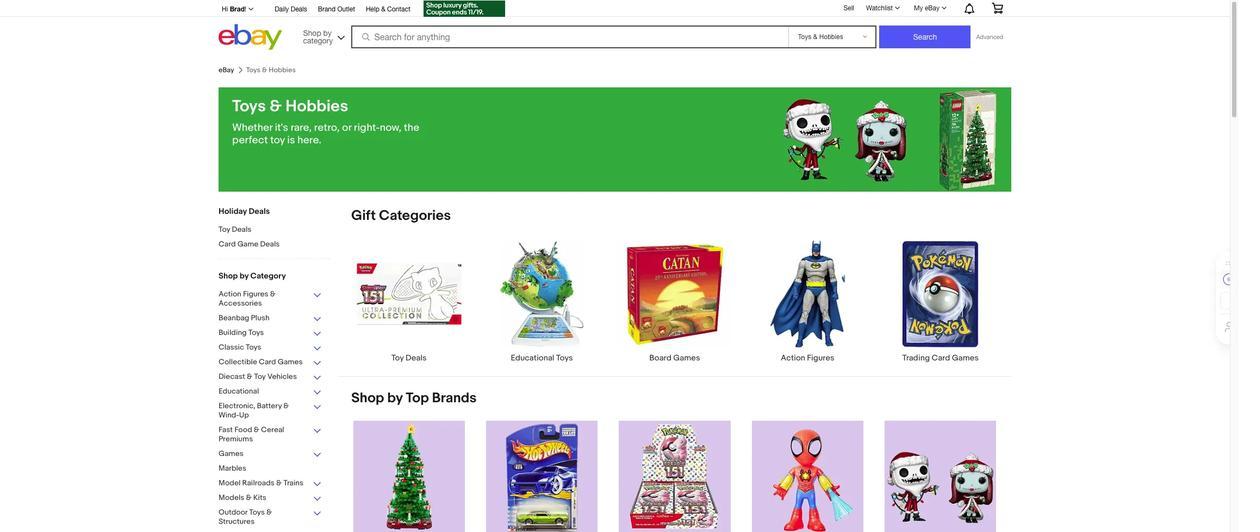 Task type: vqa. For each thing, say whether or not it's contained in the screenshot.
Joined
no



Task type: locate. For each thing, give the bounding box(es) containing it.
action figures
[[781, 354, 835, 364]]

building toys button
[[219, 328, 322, 339]]

1 vertical spatial toy deals link
[[343, 238, 476, 364]]

brand
[[318, 5, 336, 13]]

deals up top on the bottom of the page
[[406, 354, 427, 364]]

toy deals link
[[219, 225, 330, 235], [343, 238, 476, 364]]

games right board
[[673, 354, 700, 364]]

toys inside main content
[[556, 354, 573, 364]]

by left top on the bottom of the page
[[387, 391, 403, 407]]

deals right daily
[[291, 5, 307, 13]]

toys
[[232, 97, 266, 116], [248, 328, 264, 338], [246, 343, 261, 352], [556, 354, 573, 364], [249, 508, 265, 518]]

board games link
[[608, 238, 741, 364]]

hobbies
[[285, 97, 348, 116]]

by inside shop by category
[[323, 29, 332, 37]]

building
[[219, 328, 247, 338]]

& right help
[[381, 5, 385, 13]]

action
[[219, 290, 241, 299], [781, 354, 805, 364]]

1 vertical spatial by
[[240, 271, 249, 282]]

shop
[[303, 29, 321, 37], [219, 271, 238, 282], [351, 391, 384, 407]]

card inside action figures & accessories beanbag plush building toys classic toys collectible card games diecast & toy vehicles educational electronic, battery & wind-up fast food & cereal premiums games marbles model railroads & trains models & kits outdoor toys & structures
[[259, 358, 276, 367]]

toy for toy deals
[[391, 354, 404, 364]]

daily
[[275, 5, 289, 13]]

2 horizontal spatial card
[[932, 354, 950, 364]]

beanbag plush button
[[219, 314, 322, 324]]

card left game
[[219, 240, 236, 249]]

None submit
[[880, 26, 971, 48]]

shop up 'accessories' on the left
[[219, 271, 238, 282]]

kits
[[253, 494, 266, 503]]

games button
[[219, 450, 322, 460]]

by left category
[[240, 271, 249, 282]]

watchlist link
[[860, 2, 905, 15]]

shop down brand
[[303, 29, 321, 37]]

0 horizontal spatial toy deals link
[[219, 225, 330, 235]]

shop by category
[[303, 29, 333, 45]]

2 horizontal spatial by
[[387, 391, 403, 407]]

sell
[[844, 4, 854, 12]]

action figures & accessories button
[[219, 290, 322, 309]]

contact
[[387, 5, 410, 13]]

1 horizontal spatial action
[[781, 354, 805, 364]]

figures inside action figures & accessories beanbag plush building toys classic toys collectible card games diecast & toy vehicles educational electronic, battery & wind-up fast food & cereal premiums games marbles model railroads & trains models & kits outdoor toys & structures
[[243, 290, 268, 299]]

shop inside shop by category
[[303, 29, 321, 37]]

shop by category
[[219, 271, 286, 282]]

toy deals card game deals
[[219, 225, 280, 249]]

toy down holiday
[[219, 225, 230, 234]]

0 horizontal spatial shop
[[219, 271, 238, 282]]

marbles link
[[219, 464, 322, 475]]

0 vertical spatial toy deals link
[[219, 225, 330, 235]]

vehicles
[[267, 373, 297, 382]]

1 vertical spatial educational
[[219, 387, 259, 396]]

deals inside daily deals link
[[291, 5, 307, 13]]

game
[[237, 240, 258, 249]]

& inside toys & hobbies whether it's rare, retro, or right-now, the perfect toy is here.
[[270, 97, 282, 116]]

2 horizontal spatial toy
[[391, 354, 404, 364]]

shop inside main content
[[351, 391, 384, 407]]

&
[[381, 5, 385, 13], [270, 97, 282, 116], [270, 290, 276, 299], [247, 373, 252, 382], [284, 402, 289, 411], [254, 426, 259, 435], [276, 479, 282, 488], [246, 494, 252, 503], [266, 508, 272, 518]]

none submit inside shop by category banner
[[880, 26, 971, 48]]

0 horizontal spatial ebay
[[219, 66, 234, 75]]

card right trading
[[932, 354, 950, 364]]

railroads
[[242, 479, 275, 488]]

1 horizontal spatial educational
[[511, 354, 554, 364]]

action figures & accessories beanbag plush building toys classic toys collectible card games diecast & toy vehicles educational electronic, battery & wind-up fast food & cereal premiums games marbles model railroads & trains models & kits outdoor toys & structures
[[219, 290, 303, 527]]

toy
[[219, 225, 230, 234], [391, 354, 404, 364], [254, 373, 266, 382]]

toy up shop by top brands at the left bottom
[[391, 354, 404, 364]]

educational button
[[219, 387, 322, 398]]

card down classic toys dropdown button
[[259, 358, 276, 367]]

0 horizontal spatial card
[[219, 240, 236, 249]]

toy inside the "toy deals card game deals"
[[219, 225, 230, 234]]

classic
[[219, 343, 244, 352]]

by for top
[[387, 391, 403, 407]]

by down brand
[[323, 29, 332, 37]]

figures inside action figures link
[[807, 354, 835, 364]]

gift
[[351, 208, 376, 225]]

toy for toy deals card game deals
[[219, 225, 230, 234]]

1 vertical spatial figures
[[807, 354, 835, 364]]

main content
[[338, 208, 1011, 533]]

1 horizontal spatial by
[[323, 29, 332, 37]]

1 horizontal spatial figures
[[807, 354, 835, 364]]

0 vertical spatial educational
[[511, 354, 554, 364]]

trading card games link
[[874, 238, 1007, 364]]

1 horizontal spatial shop
[[303, 29, 321, 37]]

0 vertical spatial action
[[219, 290, 241, 299]]

0 vertical spatial toy
[[219, 225, 230, 234]]

shop for shop by category
[[303, 29, 321, 37]]

2 vertical spatial toy
[[254, 373, 266, 382]]

1 vertical spatial shop
[[219, 271, 238, 282]]

Search for anything text field
[[353, 27, 787, 47]]

0 horizontal spatial toy
[[219, 225, 230, 234]]

diecast
[[219, 373, 245, 382]]

& up it's
[[270, 97, 282, 116]]

2 vertical spatial shop
[[351, 391, 384, 407]]

2 vertical spatial by
[[387, 391, 403, 407]]

0 horizontal spatial by
[[240, 271, 249, 282]]

1 horizontal spatial card
[[259, 358, 276, 367]]

1 horizontal spatial toy deals link
[[343, 238, 476, 364]]

ebay link
[[219, 66, 234, 75]]

toy down collectible card games dropdown button
[[254, 373, 266, 382]]

0 horizontal spatial figures
[[243, 290, 268, 299]]

1 vertical spatial toy
[[391, 354, 404, 364]]

0 vertical spatial figures
[[243, 290, 268, 299]]

collectible
[[219, 358, 257, 367]]

toy inside main content
[[391, 354, 404, 364]]

toy inside action figures & accessories beanbag plush building toys classic toys collectible card games diecast & toy vehicles educational electronic, battery & wind-up fast food & cereal premiums games marbles model railroads & trains models & kits outdoor toys & structures
[[254, 373, 266, 382]]

educational inside action figures & accessories beanbag plush building toys classic toys collectible card games diecast & toy vehicles educational electronic, battery & wind-up fast food & cereal premiums games marbles model railroads & trains models & kits outdoor toys & structures
[[219, 387, 259, 396]]

action inside action figures & accessories beanbag plush building toys classic toys collectible card games diecast & toy vehicles educational electronic, battery & wind-up fast food & cereal premiums games marbles model railroads & trains models & kits outdoor toys & structures
[[219, 290, 241, 299]]

shop left top on the bottom of the page
[[351, 391, 384, 407]]

brand outlet link
[[318, 4, 355, 16]]

action inside main content
[[781, 354, 805, 364]]

wind-
[[219, 411, 239, 420]]

games right trading
[[952, 354, 979, 364]]

card
[[219, 240, 236, 249], [932, 354, 950, 364], [259, 358, 276, 367]]

by
[[323, 29, 332, 37], [240, 271, 249, 282], [387, 391, 403, 407]]

1 vertical spatial action
[[781, 354, 805, 364]]

battery
[[257, 402, 282, 411]]

brad
[[230, 5, 245, 13]]

deals right game
[[260, 240, 280, 249]]

hi brad !
[[222, 5, 246, 13]]

action figures link
[[741, 238, 874, 364]]

shop for shop by category
[[219, 271, 238, 282]]

my ebay link
[[908, 2, 952, 15]]

educational
[[511, 354, 554, 364], [219, 387, 259, 396]]

0 vertical spatial by
[[323, 29, 332, 37]]

ebay
[[925, 4, 940, 12], [219, 66, 234, 75]]

0 vertical spatial shop
[[303, 29, 321, 37]]

deals inside toy deals link
[[406, 354, 427, 364]]

1 horizontal spatial toy
[[254, 373, 266, 382]]

0 horizontal spatial educational
[[219, 387, 259, 396]]

0 horizontal spatial action
[[219, 290, 241, 299]]

0 vertical spatial ebay
[[925, 4, 940, 12]]

classic toys button
[[219, 343, 322, 353]]

by inside main content
[[387, 391, 403, 407]]

or
[[342, 122, 352, 134]]

deals up game
[[232, 225, 251, 234]]

shop by category banner
[[216, 0, 1011, 53]]

1 horizontal spatial ebay
[[925, 4, 940, 12]]

my ebay
[[914, 4, 940, 12]]

retro,
[[314, 122, 340, 134]]

& down category
[[270, 290, 276, 299]]

model
[[219, 479, 241, 488]]

deals right holiday
[[249, 207, 270, 217]]

shop by top brands
[[351, 391, 477, 407]]

2 horizontal spatial shop
[[351, 391, 384, 407]]



Task type: describe. For each thing, give the bounding box(es) containing it.
& right diecast
[[247, 373, 252, 382]]

!
[[245, 5, 246, 13]]

outdoor toys & structures button
[[219, 508, 322, 528]]

electronic,
[[219, 402, 255, 411]]

help & contact
[[366, 5, 410, 13]]

now,
[[380, 122, 402, 134]]

toy deals link for categories
[[343, 238, 476, 364]]

daily deals link
[[275, 4, 307, 16]]

action for action figures & accessories beanbag plush building toys classic toys collectible card games diecast & toy vehicles educational electronic, battery & wind-up fast food & cereal premiums games marbles model railroads & trains models & kits outdoor toys & structures
[[219, 290, 241, 299]]

diecast & toy vehicles button
[[219, 373, 322, 383]]

accessories
[[219, 299, 262, 308]]

by for category
[[240, 271, 249, 282]]

board games
[[649, 354, 700, 364]]

fast food & cereal premiums button
[[219, 426, 322, 445]]

outlet
[[337, 5, 355, 13]]

toy deals link for deals
[[219, 225, 330, 235]]

card inside the "toy deals card game deals"
[[219, 240, 236, 249]]

action for action figures
[[781, 354, 805, 364]]

up
[[239, 411, 249, 420]]

model railroads & trains button
[[219, 479, 322, 489]]

deals for holiday deals
[[249, 207, 270, 217]]

trains
[[283, 479, 303, 488]]

models
[[219, 494, 244, 503]]

holiday
[[219, 207, 247, 217]]

your shopping cart image
[[991, 3, 1004, 14]]

board
[[649, 354, 672, 364]]

card game deals link
[[219, 240, 330, 250]]

whether
[[232, 122, 273, 134]]

& down models & kits dropdown button
[[266, 508, 272, 518]]

toys & hobbies whether it's rare, retro, or right-now, the perfect toy is here.
[[232, 97, 419, 147]]

is
[[287, 134, 295, 147]]

electronic, battery & wind-up button
[[219, 402, 322, 421]]

figures for action figures & accessories beanbag plush building toys classic toys collectible card games diecast & toy vehicles educational electronic, battery & wind-up fast food & cereal premiums games marbles model railroads & trains models & kits outdoor toys & structures
[[243, 290, 268, 299]]

& right food
[[254, 426, 259, 435]]

categories
[[379, 208, 451, 225]]

top
[[406, 391, 429, 407]]

main content containing gift categories
[[338, 208, 1011, 533]]

rare,
[[291, 122, 312, 134]]

perfect
[[232, 134, 268, 147]]

get the coupon image
[[423, 1, 505, 17]]

shop for shop by top brands
[[351, 391, 384, 407]]

games up "vehicles"
[[278, 358, 303, 367]]

& inside help & contact link
[[381, 5, 385, 13]]

brands
[[432, 391, 477, 407]]

category
[[303, 36, 333, 45]]

fast
[[219, 426, 233, 435]]

deals for toy deals
[[406, 354, 427, 364]]

cereal
[[261, 426, 284, 435]]

educational toys
[[511, 354, 573, 364]]

& left kits
[[246, 494, 252, 503]]

& right battery
[[284, 402, 289, 411]]

ebay inside account navigation
[[925, 4, 940, 12]]

advanced link
[[971, 26, 1009, 48]]

help & contact link
[[366, 4, 410, 16]]

educational inside educational toys link
[[511, 354, 554, 364]]

food
[[235, 426, 252, 435]]

daily deals
[[275, 5, 307, 13]]

figures for action figures
[[807, 354, 835, 364]]

watchlist
[[866, 4, 893, 12]]

here.
[[297, 134, 321, 147]]

& left the trains
[[276, 479, 282, 488]]

card inside trading card games link
[[932, 354, 950, 364]]

marbles
[[219, 464, 246, 474]]

toy
[[270, 134, 285, 147]]

hi
[[222, 5, 228, 13]]

plush
[[251, 314, 270, 323]]

my
[[914, 4, 923, 12]]

help
[[366, 5, 379, 13]]

sell link
[[839, 4, 859, 12]]

deals for daily deals
[[291, 5, 307, 13]]

games up marbles
[[219, 450, 244, 459]]

trading
[[902, 354, 930, 364]]

collectible card games button
[[219, 358, 322, 368]]

the
[[404, 122, 419, 134]]

category
[[250, 271, 286, 282]]

shop by category button
[[298, 24, 347, 48]]

gift categories
[[351, 208, 451, 225]]

premiums
[[219, 435, 253, 444]]

holiday deals
[[219, 207, 270, 217]]

toys inside toys & hobbies whether it's rare, retro, or right-now, the perfect toy is here.
[[232, 97, 266, 116]]

structures
[[219, 518, 255, 527]]

models & kits button
[[219, 494, 322, 504]]

trading card games
[[902, 354, 979, 364]]

deals for toy deals card game deals
[[232, 225, 251, 234]]

educational toys link
[[476, 238, 608, 364]]

account navigation
[[216, 0, 1011, 18]]

brand outlet
[[318, 5, 355, 13]]

1 vertical spatial ebay
[[219, 66, 234, 75]]

toy deals
[[391, 354, 427, 364]]

it's
[[275, 122, 288, 134]]

outdoor
[[219, 508, 248, 518]]

right-
[[354, 122, 380, 134]]

beanbag
[[219, 314, 249, 323]]

by for category
[[323, 29, 332, 37]]



